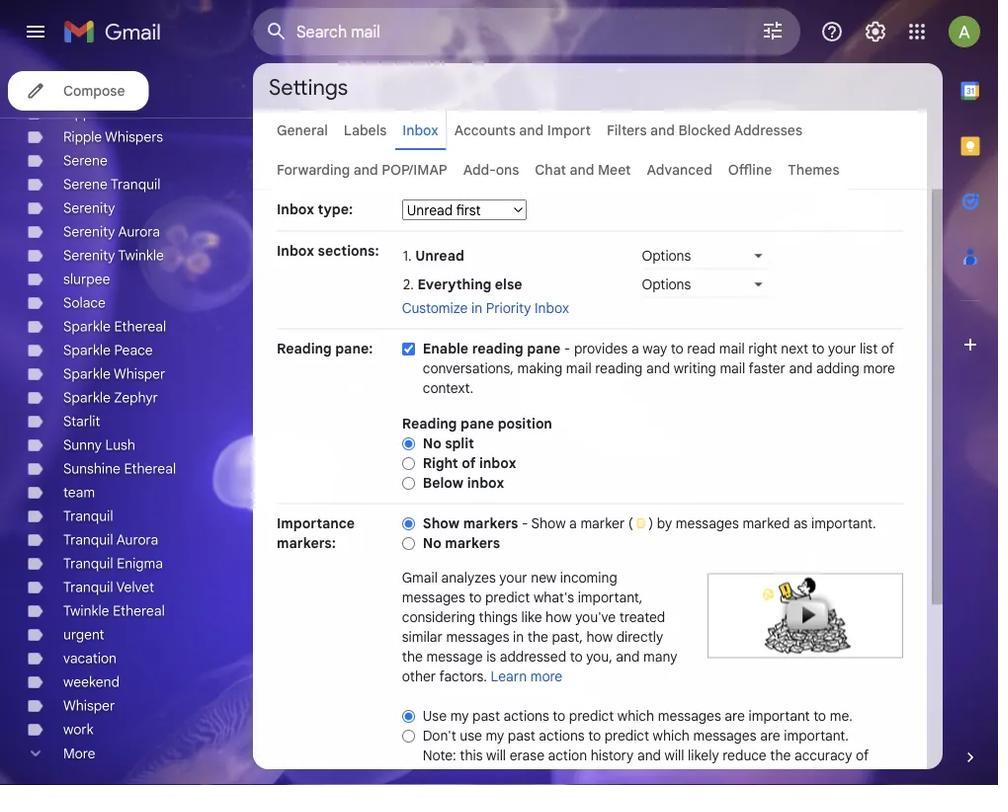 Task type: locate. For each thing, give the bounding box(es) containing it.
inbox type:
[[277, 201, 353, 218]]

serenity for aurora
[[63, 223, 115, 241]]

None radio
[[402, 729, 415, 744]]

0 vertical spatial a
[[631, 340, 639, 358]]

markers for no
[[445, 535, 500, 552]]

tranquil down tranquil link in the left of the page
[[63, 532, 113, 549]]

and right "history"
[[637, 748, 661, 765]]

serene tranquil link
[[63, 176, 161, 193]]

inbox link
[[402, 122, 438, 139]]

like
[[521, 609, 542, 626]]

aurora up the enigma
[[116, 532, 158, 549]]

1 horizontal spatial your
[[828, 340, 856, 358]]

0 horizontal spatial your
[[499, 570, 527, 587]]

vacation link
[[63, 650, 117, 667]]

messages up reduce
[[693, 728, 756, 745]]

1 horizontal spatial a
[[631, 340, 639, 358]]

0 vertical spatial past
[[472, 708, 500, 725]]

3 serenity from the top
[[63, 247, 115, 264]]

advanced search options image
[[753, 11, 792, 50]]

advanced link
[[647, 161, 712, 178]]

ethereal up peace
[[114, 318, 166, 335]]

solace link
[[63, 294, 106, 312]]

peace
[[114, 342, 153, 359]]

1 horizontal spatial reading
[[595, 360, 643, 377]]

1 horizontal spatial my
[[486, 728, 504, 745]]

1 sparkle from the top
[[63, 318, 111, 335]]

mail
[[719, 340, 745, 358], [566, 360, 592, 377], [720, 360, 745, 377]]

Search mail text field
[[296, 22, 706, 42]]

accounts and import
[[454, 122, 591, 139]]

other
[[402, 668, 436, 686]]

1 show from the left
[[423, 515, 460, 533]]

chat and meet
[[535, 161, 631, 178]]

0 horizontal spatial will
[[486, 748, 506, 765]]

0 horizontal spatial -
[[522, 515, 528, 533]]

to up "history"
[[588, 728, 601, 745]]

note:
[[423, 748, 456, 765]]

a left marker
[[569, 515, 577, 533]]

0 horizontal spatial the
[[402, 649, 423, 666]]

inbox down right of inbox
[[467, 475, 504, 492]]

serene for serene tranquil
[[63, 176, 108, 193]]

1 vertical spatial serene
[[63, 176, 108, 193]]

reading up conversations,
[[472, 340, 523, 358]]

2 vertical spatial serenity
[[63, 247, 115, 264]]

and down directly
[[616, 649, 640, 666]]

sparkle down the sparkle peace link
[[63, 366, 111, 383]]

serenity up serenity aurora
[[63, 200, 115, 217]]

no
[[423, 435, 441, 453], [423, 535, 441, 552]]

and right filters
[[650, 122, 675, 139]]

reading for reading pane:
[[277, 340, 332, 358]]

serene
[[63, 152, 108, 169], [63, 176, 108, 193]]

the up other
[[402, 649, 423, 666]]

the right reduce
[[770, 748, 791, 765]]

2 horizontal spatial of
[[881, 340, 894, 358]]

0 vertical spatial important.
[[811, 515, 876, 533]]

advanced
[[647, 161, 712, 178]]

0 vertical spatial reading
[[277, 340, 332, 358]]

1 vertical spatial your
[[499, 570, 527, 587]]

0 vertical spatial of
[[881, 340, 894, 358]]

sparkle up sparkle whisper link
[[63, 342, 111, 359]]

customize
[[402, 300, 468, 317]]

1 horizontal spatial show
[[531, 515, 566, 533]]

predict down use my past actions to predict which messages are important to me.
[[604, 728, 649, 745]]

to left me.
[[813, 708, 826, 725]]

sparkle down solace
[[63, 318, 111, 335]]

the up addressed
[[527, 629, 548, 646]]

2 vertical spatial ethereal
[[113, 603, 165, 620]]

1 vertical spatial twinkle
[[63, 603, 109, 620]]

0 vertical spatial reading
[[472, 340, 523, 358]]

inbox for inbox sections:
[[277, 243, 314, 260]]

sparkle for sparkle zephyr
[[63, 389, 111, 407]]

0 vertical spatial serene
[[63, 152, 108, 169]]

1 vertical spatial reading
[[402, 416, 457, 433]]

more
[[863, 360, 895, 377], [530, 668, 562, 686]]

which up don't use my past actions to predict which messages are important. note: this will erase action history and will likely reduce the accuracy of importance predictions.
[[617, 708, 654, 725]]

serene down serene "link"
[[63, 176, 108, 193]]

are
[[725, 708, 745, 725], [760, 728, 780, 745]]

tranquil velvet
[[63, 579, 154, 596]]

None search field
[[253, 8, 800, 55]]

1 vertical spatial past
[[508, 728, 535, 745]]

reading pane position
[[402, 416, 552, 433]]

0 vertical spatial aurora
[[118, 223, 160, 241]]

0 vertical spatial serenity
[[63, 200, 115, 217]]

important
[[748, 708, 810, 725]]

0 vertical spatial pane
[[527, 340, 561, 358]]

whisper down weekend
[[63, 698, 115, 715]]

priority
[[486, 300, 531, 317]]

offline
[[728, 161, 772, 178]]

0 horizontal spatial how
[[546, 609, 572, 626]]

messages inside don't use my past actions to predict which messages are important. note: this will erase action history and will likely reduce the accuracy of importance predictions.
[[693, 728, 756, 745]]

0 vertical spatial inbox
[[479, 455, 516, 472]]

past
[[472, 708, 500, 725], [508, 728, 535, 745]]

solace
[[63, 294, 106, 312]]

my right use
[[486, 728, 504, 745]]

0 vertical spatial -
[[564, 340, 570, 358]]

1 horizontal spatial -
[[564, 340, 570, 358]]

1 vertical spatial in
[[513, 629, 524, 646]]

twinkle down serenity aurora link
[[118, 247, 164, 264]]

tranquil velvet link
[[63, 579, 154, 596]]

me.
[[830, 708, 853, 725]]

serene up serene tranquil link
[[63, 152, 108, 169]]

serenity
[[63, 200, 115, 217], [63, 223, 115, 241], [63, 247, 115, 264]]

2 will from the left
[[665, 748, 684, 765]]

how down what's
[[546, 609, 572, 626]]

1 vertical spatial ethereal
[[124, 460, 176, 478]]

0 vertical spatial actions
[[503, 708, 549, 725]]

0 horizontal spatial of
[[462, 455, 476, 472]]

and
[[519, 122, 544, 139], [650, 122, 675, 139], [353, 161, 378, 178], [570, 161, 594, 178], [646, 360, 670, 377], [789, 360, 813, 377], [616, 649, 640, 666], [637, 748, 661, 765]]

0 horizontal spatial reading
[[472, 340, 523, 358]]

general link
[[277, 122, 328, 139]]

reading
[[472, 340, 523, 358], [595, 360, 643, 377]]

important. up accuracy
[[784, 728, 849, 745]]

1 horizontal spatial will
[[665, 748, 684, 765]]

0 vertical spatial ethereal
[[114, 318, 166, 335]]

pane up the split
[[460, 416, 494, 433]]

ethereal down lush
[[124, 460, 176, 478]]

1 horizontal spatial reading
[[402, 416, 457, 433]]

1 horizontal spatial more
[[863, 360, 895, 377]]

show
[[423, 515, 460, 533], [531, 515, 566, 533]]

0 vertical spatial no
[[423, 435, 441, 453]]

are up reduce
[[725, 708, 745, 725]]

serenity link
[[63, 200, 115, 217]]

team
[[63, 484, 95, 501]]

serenity down serenity link
[[63, 223, 115, 241]]

reduce
[[722, 748, 767, 765]]

in inside gmail analyzes your new incoming messages to predict what's important, considering things like how you've treated similar messages in the past, how directly the message is addressed to you, and many other factors.
[[513, 629, 524, 646]]

tranquil for tranquil aurora
[[63, 532, 113, 549]]

0 vertical spatial predict
[[485, 589, 530, 607]]

serenity up "slurpee" link
[[63, 247, 115, 264]]

2 serenity from the top
[[63, 223, 115, 241]]

serenity twinkle
[[63, 247, 164, 264]]

1 ripple from the top
[[63, 105, 102, 122]]

1 vertical spatial are
[[760, 728, 780, 745]]

chat and meet link
[[535, 161, 631, 178]]

what's
[[533, 589, 574, 607]]

1 horizontal spatial in
[[513, 629, 524, 646]]

and down next
[[789, 360, 813, 377]]

sparkle up starlit
[[63, 389, 111, 407]]

serene tranquil
[[63, 176, 161, 193]]

markers up the analyzes
[[445, 535, 500, 552]]

1 horizontal spatial of
[[856, 748, 869, 765]]

1 vertical spatial which
[[653, 728, 690, 745]]

many
[[643, 649, 677, 666]]

inbox left type:
[[277, 201, 314, 218]]

2 no from the top
[[423, 535, 441, 552]]

themes link
[[788, 161, 839, 178]]

1 vertical spatial how
[[586, 629, 613, 646]]

to inside don't use my past actions to predict which messages are important. note: this will erase action history and will likely reduce the accuracy of importance predictions.
[[588, 728, 601, 745]]

4 sparkle from the top
[[63, 389, 111, 407]]

forwarding and pop/imap link
[[277, 161, 447, 178]]

1 vertical spatial markers
[[445, 535, 500, 552]]

1 horizontal spatial how
[[586, 629, 613, 646]]

2 horizontal spatial the
[[770, 748, 791, 765]]

way
[[642, 340, 667, 358]]

ripple down compose
[[63, 105, 102, 122]]

0 vertical spatial my
[[450, 708, 469, 725]]

are inside don't use my past actions to predict which messages are important. note: this will erase action history and will likely reduce the accuracy of importance predictions.
[[760, 728, 780, 745]]

1 vertical spatial of
[[462, 455, 476, 472]]

tranquil aurora
[[63, 532, 158, 549]]

reading down provides
[[595, 360, 643, 377]]

directly
[[616, 629, 663, 646]]

0 horizontal spatial in
[[471, 300, 482, 317]]

aurora for tranquil aurora
[[116, 532, 158, 549]]

predict inside gmail analyzes your new incoming messages to predict what's important, considering things like how you've treated similar messages in the past, how directly the message is addressed to you, and many other factors.
[[485, 589, 530, 607]]

0 vertical spatial markers
[[463, 515, 518, 533]]

ripple down the ripple link
[[63, 128, 102, 146]]

0 vertical spatial twinkle
[[118, 247, 164, 264]]

tranquil aurora link
[[63, 532, 158, 549]]

1 vertical spatial serenity
[[63, 223, 115, 241]]

1 vertical spatial important.
[[784, 728, 849, 745]]

No markers radio
[[402, 536, 415, 551]]

past up use
[[472, 708, 500, 725]]

twinkle
[[118, 247, 164, 264], [63, 603, 109, 620]]

of right accuracy
[[856, 748, 869, 765]]

sparkle whisper link
[[63, 366, 165, 383]]

more down addressed
[[530, 668, 562, 686]]

ethereal for sunshine ethereal
[[124, 460, 176, 478]]

- left provides
[[564, 340, 570, 358]]

add-ons
[[463, 161, 519, 178]]

None checkbox
[[402, 342, 415, 357]]

inbox for inbox link on the left of page
[[402, 122, 438, 139]]

2 ripple from the top
[[63, 128, 102, 146]]

markers up no markers
[[463, 515, 518, 533]]

1 vertical spatial no
[[423, 535, 441, 552]]

and down way
[[646, 360, 670, 377]]

show left marker
[[531, 515, 566, 533]]

1 horizontal spatial the
[[527, 629, 548, 646]]

1 vertical spatial aurora
[[116, 532, 158, 549]]

tab list
[[943, 63, 998, 714]]

ons
[[496, 161, 519, 178]]

- left marker
[[522, 515, 528, 533]]

1 no from the top
[[423, 435, 441, 453]]

0 vertical spatial the
[[527, 629, 548, 646]]

ethereal down velvet
[[113, 603, 165, 620]]

1 serene from the top
[[63, 152, 108, 169]]

my up use
[[450, 708, 469, 725]]

1 vertical spatial actions
[[539, 728, 585, 745]]

-
[[564, 340, 570, 358], [522, 515, 528, 533]]

twinkle up urgent on the left bottom of page
[[63, 603, 109, 620]]

add-ons link
[[463, 161, 519, 178]]

predict up things
[[485, 589, 530, 607]]

learn more
[[491, 668, 562, 686]]

important. right as
[[811, 515, 876, 533]]

likely
[[688, 748, 719, 765]]

2 serene from the top
[[63, 176, 108, 193]]

inbox up below inbox
[[479, 455, 516, 472]]

1. unread
[[403, 247, 464, 264]]

more down list
[[863, 360, 895, 377]]

1.
[[403, 247, 412, 264]]

reading
[[277, 340, 332, 358], [402, 416, 457, 433]]

learn more link
[[491, 668, 562, 686]]

0 horizontal spatial reading
[[277, 340, 332, 358]]

no right the no markers "radio"
[[423, 535, 441, 552]]

in down 2. everything else
[[471, 300, 482, 317]]

of up below inbox
[[462, 455, 476, 472]]

actions up action
[[539, 728, 585, 745]]

1 horizontal spatial are
[[760, 728, 780, 745]]

whisper link
[[63, 698, 115, 715]]

your inside "- provides a way to read mail right next to your list of conversations, making mail reading and writing mail faster and adding more context."
[[828, 340, 856, 358]]

no up right
[[423, 435, 441, 453]]

inbox for inbox type:
[[277, 201, 314, 218]]

0 horizontal spatial show
[[423, 515, 460, 533]]

themes
[[788, 161, 839, 178]]

no for no split
[[423, 435, 441, 453]]

show up no markers
[[423, 515, 460, 533]]

1 vertical spatial pane
[[460, 416, 494, 433]]

addresses
[[734, 122, 802, 139]]

reading up no split
[[402, 416, 457, 433]]

0 horizontal spatial past
[[472, 708, 500, 725]]

are down important
[[760, 728, 780, 745]]

message
[[426, 649, 483, 666]]

1 vertical spatial ripple
[[63, 128, 102, 146]]

1 will from the left
[[486, 748, 506, 765]]

0 vertical spatial ripple
[[63, 105, 102, 122]]

actions down the "learn more" link
[[503, 708, 549, 725]]

serene link
[[63, 152, 108, 169]]

split
[[445, 435, 474, 453]]

1 vertical spatial my
[[486, 728, 504, 745]]

ripple whispers link
[[63, 128, 163, 146]]

predict inside don't use my past actions to predict which messages are important. note: this will erase action history and will likely reduce the accuracy of importance predictions.
[[604, 728, 649, 745]]

general
[[277, 122, 328, 139]]

3 sparkle from the top
[[63, 366, 111, 383]]

will right this
[[486, 748, 506, 765]]

sunny
[[63, 437, 102, 454]]

in down like
[[513, 629, 524, 646]]

0 vertical spatial your
[[828, 340, 856, 358]]

starlit link
[[63, 413, 100, 430]]

a left way
[[631, 340, 639, 358]]

of right list
[[881, 340, 894, 358]]

0 vertical spatial are
[[725, 708, 745, 725]]

team link
[[63, 484, 95, 501]]

1 vertical spatial more
[[530, 668, 562, 686]]

2 vertical spatial predict
[[604, 728, 649, 745]]

reading left pane:
[[277, 340, 332, 358]]

No split radio
[[402, 437, 415, 451]]

1 vertical spatial the
[[402, 649, 423, 666]]

serene for serene "link"
[[63, 152, 108, 169]]

1 horizontal spatial past
[[508, 728, 535, 745]]

whisper up zephyr
[[114, 366, 165, 383]]

inbox down inbox type:
[[277, 243, 314, 260]]

pane up making
[[527, 340, 561, 358]]

your left new
[[499, 570, 527, 587]]

past up "erase"
[[508, 728, 535, 745]]

no for no markers
[[423, 535, 441, 552]]

more inside "- provides a way to read mail right next to your list of conversations, making mail reading and writing mail faster and adding more context."
[[863, 360, 895, 377]]

no markers
[[423, 535, 500, 552]]

2 vertical spatial the
[[770, 748, 791, 765]]

addressed
[[500, 649, 566, 666]]

2 vertical spatial of
[[856, 748, 869, 765]]

2 sparkle from the top
[[63, 342, 111, 359]]

tranquil up the tranquil velvet
[[63, 555, 113, 573]]

- inside "- provides a way to read mail right next to your list of conversations, making mail reading and writing mail faster and adding more context."
[[564, 340, 570, 358]]

0 vertical spatial more
[[863, 360, 895, 377]]

will left likely at bottom right
[[665, 748, 684, 765]]

0 horizontal spatial twinkle
[[63, 603, 109, 620]]

1 vertical spatial reading
[[595, 360, 643, 377]]

messages up considering
[[402, 589, 465, 607]]

use
[[423, 708, 447, 725]]

0 vertical spatial how
[[546, 609, 572, 626]]

) by messages marked as important.
[[649, 515, 876, 533]]

a
[[631, 340, 639, 358], [569, 515, 577, 533]]

forwarding and pop/imap
[[277, 161, 447, 178]]

1 horizontal spatial pane
[[527, 340, 561, 358]]

inbox up pop/imap
[[402, 122, 438, 139]]

how up you,
[[586, 629, 613, 646]]

0 horizontal spatial a
[[569, 515, 577, 533]]

tranquil down team link
[[63, 508, 113, 525]]

None radio
[[402, 517, 415, 531]]

your up adding
[[828, 340, 856, 358]]

predict up "history"
[[569, 708, 614, 725]]

tranquil down tranquil enigma
[[63, 579, 113, 596]]

1 vertical spatial -
[[522, 515, 528, 533]]

which up likely at bottom right
[[653, 728, 690, 745]]

ripple
[[63, 105, 102, 122], [63, 128, 102, 146]]

sunshine
[[63, 460, 120, 478]]

tranquil enigma link
[[63, 555, 163, 573]]

inbox right the priority
[[535, 300, 569, 317]]

aurora up serenity twinkle
[[118, 223, 160, 241]]

navigation
[[0, 0, 253, 786]]

messages right 'by'
[[676, 515, 739, 533]]



Task type: vqa. For each thing, say whether or not it's contained in the screenshot.
important,
yes



Task type: describe. For each thing, give the bounding box(es) containing it.
next
[[781, 340, 808, 358]]

compose
[[63, 82, 125, 99]]

0 horizontal spatial more
[[530, 668, 562, 686]]

0 vertical spatial in
[[471, 300, 482, 317]]

serenity twinkle link
[[63, 247, 164, 264]]

messages up likely at bottom right
[[658, 708, 721, 725]]

past inside don't use my past actions to predict which messages are important. note: this will erase action history and will likely reduce the accuracy of importance predictions.
[[508, 728, 535, 745]]

position
[[498, 416, 552, 433]]

compose button
[[8, 71, 149, 111]]

sparkle for sparkle whisper
[[63, 366, 111, 383]]

important. inside don't use my past actions to predict which messages are important. note: this will erase action history and will likely reduce the accuracy of importance predictions.
[[784, 728, 849, 745]]

sparkle peace
[[63, 342, 153, 359]]

gmail image
[[63, 12, 171, 51]]

past,
[[552, 629, 583, 646]]

pop/imap
[[382, 161, 447, 178]]

sparkle zephyr
[[63, 389, 158, 407]]

sparkle peace link
[[63, 342, 153, 359]]

lush
[[105, 437, 135, 454]]

marker
[[580, 515, 625, 533]]

tranquil for tranquil enigma
[[63, 555, 113, 573]]

filters
[[607, 122, 647, 139]]

factors.
[[439, 668, 487, 686]]

and down labels
[[353, 161, 378, 178]]

to right next
[[812, 340, 825, 358]]

this
[[460, 748, 483, 765]]

messages up is
[[446, 629, 509, 646]]

ethereal for sparkle ethereal
[[114, 318, 166, 335]]

to up action
[[553, 708, 566, 725]]

analyzes
[[441, 570, 496, 587]]

Use my past actions to predict which messages are important to me. radio
[[402, 709, 415, 724]]

tranquil down whispers at top left
[[111, 176, 161, 193]]

things
[[479, 609, 518, 626]]

tranquil for tranquil velvet
[[63, 579, 113, 596]]

list
[[860, 340, 878, 358]]

tranquil for tranquil link in the left of the page
[[63, 508, 113, 525]]

sunny lush
[[63, 437, 135, 454]]

enigma
[[117, 555, 163, 573]]

the inside don't use my past actions to predict which messages are important. note: this will erase action history and will likely reduce the accuracy of importance predictions.
[[770, 748, 791, 765]]

mail left faster
[[720, 360, 745, 377]]

right
[[748, 340, 777, 358]]

conversations,
[[423, 360, 514, 377]]

link to an instructional video for priority inbox image
[[708, 574, 903, 659]]

weekend link
[[63, 674, 120, 691]]

actions inside don't use my past actions to predict which messages are important. note: this will erase action history and will likely reduce the accuracy of importance predictions.
[[539, 728, 585, 745]]

and right chat
[[570, 161, 594, 178]]

Right of inbox radio
[[402, 456, 415, 471]]

main menu image
[[24, 20, 47, 43]]

to right way
[[671, 340, 684, 358]]

sunshine ethereal
[[63, 460, 176, 478]]

add-
[[463, 161, 496, 178]]

2.
[[403, 276, 414, 293]]

considering
[[402, 609, 475, 626]]

similar
[[402, 629, 443, 646]]

0 horizontal spatial pane
[[460, 416, 494, 433]]

and inside don't use my past actions to predict which messages are important. note: this will erase action history and will likely reduce the accuracy of importance predictions.
[[637, 748, 661, 765]]

right
[[423, 455, 458, 472]]

which inside don't use my past actions to predict which messages are important. note: this will erase action history and will likely reduce the accuracy of importance predictions.
[[653, 728, 690, 745]]

of inside don't use my past actions to predict which messages are important. note: this will erase action history and will likely reduce the accuracy of importance predictions.
[[856, 748, 869, 765]]

don't
[[423, 728, 456, 745]]

work
[[63, 721, 94, 739]]

0 vertical spatial whisper
[[114, 366, 165, 383]]

serenity aurora
[[63, 223, 160, 241]]

urgent
[[63, 626, 104, 644]]

0 vertical spatial which
[[617, 708, 654, 725]]

incoming
[[560, 570, 617, 587]]

reading for reading pane position
[[402, 416, 457, 433]]

action
[[548, 748, 587, 765]]

twinkle ethereal link
[[63, 603, 165, 620]]

0 horizontal spatial are
[[725, 708, 745, 725]]

aurora for serenity aurora
[[118, 223, 160, 241]]

- provides a way to read mail right next to your list of conversations, making mail reading and writing mail faster and adding more context.
[[423, 340, 895, 397]]

a inside "- provides a way to read mail right next to your list of conversations, making mail reading and writing mail faster and adding more context."
[[631, 340, 639, 358]]

chat
[[535, 161, 566, 178]]

urgent link
[[63, 626, 104, 644]]

1 vertical spatial predict
[[569, 708, 614, 725]]

labels link
[[344, 122, 387, 139]]

provides
[[574, 340, 628, 358]]

offline link
[[728, 161, 772, 178]]

slurpee
[[63, 271, 110, 288]]

and left import
[[519, 122, 544, 139]]

vacation
[[63, 650, 117, 667]]

writing
[[674, 360, 716, 377]]

to down past,
[[570, 649, 583, 666]]

ripple for ripple whispers
[[63, 128, 102, 146]]

slurpee link
[[63, 271, 110, 288]]

settings image
[[864, 20, 887, 43]]

whispers
[[105, 128, 163, 146]]

Below inbox radio
[[402, 476, 415, 491]]

ethereal for twinkle ethereal
[[113, 603, 165, 620]]

search mail image
[[259, 14, 294, 49]]

you've
[[575, 609, 616, 626]]

serenity for twinkle
[[63, 247, 115, 264]]

importance
[[423, 767, 495, 785]]

weekend
[[63, 674, 120, 691]]

meet
[[598, 161, 631, 178]]

customize in priority inbox link
[[402, 300, 569, 317]]

reading inside "- provides a way to read mail right next to your list of conversations, making mail reading and writing mail faster and adding more context."
[[595, 360, 643, 377]]

zephyr
[[114, 389, 158, 407]]

accuracy
[[794, 748, 852, 765]]

1 vertical spatial a
[[569, 515, 577, 533]]

2 show from the left
[[531, 515, 566, 533]]

history
[[591, 748, 634, 765]]

enable reading pane
[[423, 340, 561, 358]]

to down the analyzes
[[469, 589, 482, 607]]

as
[[793, 515, 808, 533]]

important,
[[578, 589, 643, 607]]

right of inbox
[[423, 455, 516, 472]]

show markers - show a marker (
[[423, 515, 637, 533]]

1 horizontal spatial twinkle
[[118, 247, 164, 264]]

don't use my past actions to predict which messages are important. note: this will erase action history and will likely reduce the accuracy of importance predictions.
[[423, 728, 869, 785]]

1 vertical spatial inbox
[[467, 475, 504, 492]]

predictions.
[[498, 767, 572, 785]]

1 vertical spatial whisper
[[63, 698, 115, 715]]

markers for show
[[463, 515, 518, 533]]

marked
[[743, 515, 790, 533]]

0 horizontal spatial my
[[450, 708, 469, 725]]

is
[[486, 649, 496, 666]]

by
[[657, 515, 672, 533]]

my inside don't use my past actions to predict which messages are important. note: this will erase action history and will likely reduce the accuracy of importance predictions.
[[486, 728, 504, 745]]

and inside gmail analyzes your new incoming messages to predict what's important, considering things like how you've treated similar messages in the past, how directly the message is addressed to you, and many other factors.
[[616, 649, 640, 666]]

sparkle for sparkle ethereal
[[63, 318, 111, 335]]

1 serenity from the top
[[63, 200, 115, 217]]

below
[[423, 475, 464, 492]]

mail down provides
[[566, 360, 592, 377]]

you,
[[586, 649, 612, 666]]

support image
[[820, 20, 844, 43]]

of inside "- provides a way to read mail right next to your list of conversations, making mail reading and writing mail faster and adding more context."
[[881, 340, 894, 358]]

ripple for the ripple link
[[63, 105, 102, 122]]

importance
[[277, 515, 355, 533]]

use
[[460, 728, 482, 745]]

mail right read
[[719, 340, 745, 358]]

sparkle for sparkle peace
[[63, 342, 111, 359]]

navigation containing compose
[[0, 0, 253, 786]]

serenity aurora link
[[63, 223, 160, 241]]

starlit
[[63, 413, 100, 430]]

gmail analyzes your new incoming messages to predict what's important, considering things like how you've treated similar messages in the past, how directly the message is addressed to you, and many other factors.
[[402, 570, 677, 686]]

more
[[63, 745, 95, 763]]

labels
[[344, 122, 387, 139]]

your inside gmail analyzes your new incoming messages to predict what's important, considering things like how you've treated similar messages in the past, how directly the message is addressed to you, and many other factors.
[[499, 570, 527, 587]]

unread
[[415, 247, 464, 264]]



